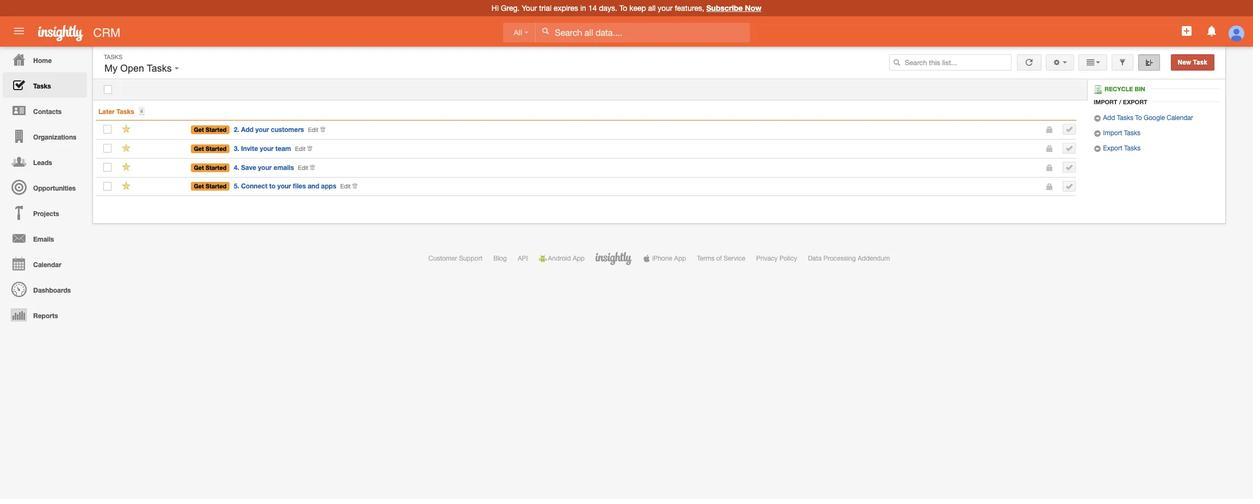 Task type: locate. For each thing, give the bounding box(es) containing it.
tasks up import tasks
[[1117, 114, 1133, 122]]

tasks left the 4
[[116, 108, 134, 116]]

private task image for 3. invite your team
[[1046, 145, 1053, 153]]

edit link
[[308, 127, 318, 133], [295, 146, 306, 152], [298, 165, 308, 171], [340, 183, 351, 190]]

mark this task as complete image
[[1066, 126, 1073, 133], [1066, 145, 1073, 152], [1066, 164, 1073, 171]]

0 horizontal spatial delete task image
[[310, 165, 315, 170]]

service
[[724, 255, 745, 263]]

circle arrow right image inside the import tasks link
[[1094, 130, 1101, 138]]

to
[[619, 4, 627, 13], [1135, 114, 1142, 122]]

add right 2.
[[241, 126, 254, 134]]

3 mark this task as complete image from the top
[[1066, 164, 1073, 171]]

refresh list image
[[1024, 59, 1034, 66]]

your right all
[[658, 4, 673, 13]]

get started left 5.
[[194, 183, 227, 190]]

tasks inside the add tasks to google calendar link
[[1117, 114, 1133, 122]]

tasks inside the export tasks link
[[1124, 145, 1141, 152]]

tasks inside the import tasks link
[[1124, 130, 1141, 137]]

navigation
[[0, 47, 87, 328]]

0 horizontal spatial add
[[241, 126, 254, 134]]

started left 5.
[[206, 183, 227, 190]]

opportunities
[[33, 184, 76, 193]]

tasks inside tasks link
[[33, 82, 51, 90]]

private task image for 4. save your emails
[[1046, 164, 1053, 172]]

calendar
[[1167, 114, 1193, 122], [33, 261, 61, 269]]

edit right apps
[[340, 183, 351, 190]]

2 vertical spatial mark this task as complete image
[[1066, 164, 1073, 171]]

your up 3. invite your team link
[[255, 126, 269, 134]]

leads link
[[3, 149, 87, 175]]

2 vertical spatial delete task image
[[353, 183, 357, 189]]

edit link up delete task image
[[308, 127, 318, 133]]

edit
[[308, 127, 318, 133], [295, 146, 306, 152], [298, 165, 308, 171], [340, 183, 351, 190]]

import tasks link
[[1094, 130, 1141, 138]]

customer
[[429, 255, 457, 263]]

2 circle arrow right image from the top
[[1094, 130, 1101, 138]]

mark this task as complete image for 2. add your customers
[[1066, 126, 1073, 133]]

3.
[[234, 145, 239, 153]]

4 get from the top
[[194, 183, 204, 190]]

later tasks
[[98, 108, 134, 116]]

3. invite your team link
[[233, 143, 294, 154]]

edit up files
[[298, 165, 308, 171]]

your
[[522, 4, 537, 13]]

private task image
[[1046, 126, 1053, 134], [1046, 145, 1053, 153], [1046, 164, 1053, 172], [1046, 183, 1053, 191]]

your right save
[[258, 163, 272, 172]]

app right android
[[573, 255, 585, 263]]

5. connect to your files and apps link
[[233, 181, 339, 192]]

tasks up contacts link
[[33, 82, 51, 90]]

edit link left delete task image
[[295, 146, 306, 152]]

addendum
[[858, 255, 890, 263]]

import left /
[[1094, 99, 1117, 106]]

get for 3.
[[194, 145, 204, 152]]

1 app from the left
[[573, 255, 585, 263]]

recycle
[[1105, 85, 1133, 92]]

mark this task as complete image up mark this task as complete icon in the top right of the page
[[1066, 164, 1073, 171]]

delete task image
[[320, 127, 325, 132], [310, 165, 315, 170], [353, 183, 357, 189]]

task
[[1193, 59, 1207, 66]]

contacts
[[33, 108, 62, 116]]

notifications image
[[1205, 24, 1218, 38]]

organizations link
[[3, 123, 87, 149]]

tasks down import tasks
[[1124, 145, 1141, 152]]

your for team
[[260, 145, 274, 153]]

edit inside 2. add your customers edit
[[308, 127, 318, 133]]

None checkbox
[[103, 125, 111, 134], [103, 163, 111, 172], [103, 182, 111, 191], [103, 125, 111, 134], [103, 163, 111, 172], [103, 182, 111, 191]]

1 circle arrow right image from the top
[[1094, 115, 1101, 122]]

0 vertical spatial following image
[[122, 124, 132, 134]]

data processing addendum
[[808, 255, 890, 263]]

tasks down the add tasks to google calendar link at the top of the page
[[1124, 130, 1141, 137]]

your inside hi greg. your trial expires in 14 days. to keep all your features, subscribe now
[[658, 4, 673, 13]]

0 vertical spatial to
[[619, 4, 627, 13]]

edit inside 5. connect to your files and apps edit
[[340, 183, 351, 190]]

delete task image right customers
[[320, 127, 325, 132]]

export down bin
[[1123, 99, 1147, 106]]

0 horizontal spatial calendar
[[33, 261, 61, 269]]

delete task image for 2. add your customers
[[320, 127, 325, 132]]

1 following image from the top
[[122, 124, 132, 134]]

0 horizontal spatial to
[[619, 4, 627, 13]]

edit link for 5. connect to your files and apps
[[340, 183, 351, 190]]

your for customers
[[255, 126, 269, 134]]

3 get started from the top
[[194, 164, 227, 171]]

2. add your customers edit
[[234, 126, 318, 134]]

circle arrow right image inside the add tasks to google calendar link
[[1094, 115, 1101, 122]]

circle arrow right image
[[1094, 115, 1101, 122], [1094, 130, 1101, 138]]

recycle bin link
[[1094, 85, 1151, 94]]

processing
[[824, 255, 856, 263]]

1 vertical spatial mark this task as complete image
[[1066, 145, 1073, 152]]

to left google
[[1135, 114, 1142, 122]]

edit inside the 3. invite your team edit
[[295, 146, 306, 152]]

0 horizontal spatial app
[[573, 255, 585, 263]]

apps
[[321, 182, 336, 191]]

edit link for 4. save your emails
[[298, 165, 308, 171]]

0 vertical spatial delete task image
[[320, 127, 325, 132]]

1 vertical spatial to
[[1135, 114, 1142, 122]]

2 horizontal spatial delete task image
[[353, 183, 357, 189]]

mark this task as complete image left circle arrow left icon
[[1066, 145, 1073, 152]]

4 private task image from the top
[[1046, 183, 1053, 191]]

1 horizontal spatial delete task image
[[320, 127, 325, 132]]

get for 4.
[[194, 164, 204, 171]]

0 vertical spatial calendar
[[1167, 114, 1193, 122]]

team
[[275, 145, 291, 153]]

edit left delete task image
[[295, 146, 306, 152]]

4 started from the top
[[206, 183, 227, 190]]

your right to
[[277, 182, 291, 191]]

circle arrow right image up the import tasks link
[[1094, 115, 1101, 122]]

dashboards
[[33, 287, 71, 295]]

3. invite your team edit
[[234, 145, 306, 153]]

2 following image from the top
[[122, 162, 132, 172]]

3 get from the top
[[194, 164, 204, 171]]

google
[[1144, 114, 1165, 122]]

to left keep
[[619, 4, 627, 13]]

private task image for 5. connect to your files and apps
[[1046, 183, 1053, 191]]

4
[[140, 108, 143, 114]]

terms of service
[[697, 255, 745, 263]]

0 vertical spatial mark this task as complete image
[[1066, 126, 1073, 133]]

tasks inside my open tasks button
[[147, 63, 172, 74]]

1 started from the top
[[206, 126, 227, 133]]

get left 2.
[[194, 126, 204, 133]]

my
[[104, 63, 117, 74]]

started left 2.
[[206, 126, 227, 133]]

started left 4.
[[206, 164, 227, 171]]

2 get from the top
[[194, 145, 204, 152]]

navigation containing home
[[0, 47, 87, 328]]

app right iphone
[[674, 255, 686, 263]]

circle arrow right image up circle arrow left icon
[[1094, 130, 1101, 138]]

2 app from the left
[[674, 255, 686, 263]]

calendar up dashboards link
[[33, 261, 61, 269]]

1 vertical spatial add
[[241, 126, 254, 134]]

edit for 2. add your customers
[[308, 127, 318, 133]]

get started left 3.
[[194, 145, 227, 152]]

0 vertical spatial circle arrow right image
[[1094, 115, 1101, 122]]

get started for 5.
[[194, 183, 227, 190]]

following image for 5.
[[122, 181, 132, 191]]

get for 5.
[[194, 183, 204, 190]]

bin
[[1135, 85, 1145, 92]]

mark this task as complete image left the import tasks link
[[1066, 126, 1073, 133]]

2 get started from the top
[[194, 145, 227, 152]]

export right circle arrow left icon
[[1103, 145, 1122, 152]]

tasks right open
[[147, 63, 172, 74]]

Search all data.... text field
[[536, 23, 750, 42]]

1 private task image from the top
[[1046, 126, 1053, 134]]

3 private task image from the top
[[1046, 164, 1053, 172]]

app
[[573, 255, 585, 263], [674, 255, 686, 263]]

delete task image down delete task image
[[310, 165, 315, 170]]

started for 2.
[[206, 126, 227, 133]]

1 get started from the top
[[194, 126, 227, 133]]

1 vertical spatial circle arrow right image
[[1094, 130, 1101, 138]]

your left the team
[[260, 145, 274, 153]]

/
[[1119, 99, 1121, 106]]

reports
[[33, 312, 58, 320]]

and
[[308, 182, 319, 191]]

edit link for 3. invite your team
[[295, 146, 306, 152]]

started left 3.
[[206, 145, 227, 152]]

get left 3.
[[194, 145, 204, 152]]

in
[[580, 4, 586, 13]]

to inside the add tasks to google calendar link
[[1135, 114, 1142, 122]]

None checkbox
[[104, 85, 112, 94], [103, 144, 111, 153], [104, 85, 112, 94], [103, 144, 111, 153]]

3 started from the top
[[206, 164, 227, 171]]

circle arrow left image
[[1094, 145, 1101, 153]]

expires
[[554, 4, 578, 13]]

edit inside 4. save your emails edit
[[298, 165, 308, 171]]

1 vertical spatial delete task image
[[310, 165, 315, 170]]

edit link up files
[[298, 165, 308, 171]]

1 horizontal spatial to
[[1135, 114, 1142, 122]]

crm
[[93, 26, 120, 40]]

following image
[[122, 124, 132, 134], [122, 162, 132, 172], [122, 181, 132, 191]]

blog link
[[493, 255, 507, 263]]

1 vertical spatial import
[[1103, 130, 1122, 137]]

add up the import tasks link
[[1103, 114, 1115, 122]]

iphone
[[652, 255, 672, 263]]

delete task image for 5. connect to your files and apps
[[353, 183, 357, 189]]

import up the export tasks link
[[1103, 130, 1122, 137]]

1 horizontal spatial calendar
[[1167, 114, 1193, 122]]

import tasks
[[1101, 130, 1141, 137]]

get left 4.
[[194, 164, 204, 171]]

following image
[[122, 143, 132, 153]]

calendar link
[[3, 251, 87, 277]]

1 vertical spatial export
[[1103, 145, 1122, 152]]

1 horizontal spatial add
[[1103, 114, 1115, 122]]

2 started from the top
[[206, 145, 227, 152]]

delete task image right apps
[[353, 183, 357, 189]]

all
[[514, 28, 522, 37]]

2 private task image from the top
[[1046, 145, 1053, 153]]

iphone app
[[652, 255, 686, 263]]

tasks link
[[3, 72, 87, 98]]

data
[[808, 255, 822, 263]]

get started
[[194, 126, 227, 133], [194, 145, 227, 152], [194, 164, 227, 171], [194, 183, 227, 190]]

get started left 4.
[[194, 164, 227, 171]]

following image for 2.
[[122, 124, 132, 134]]

edit link right apps
[[340, 183, 351, 190]]

following image for 4.
[[122, 162, 132, 172]]

customer support
[[429, 255, 483, 263]]

1 get from the top
[[194, 126, 204, 133]]

4 get started from the top
[[194, 183, 227, 190]]

0 vertical spatial import
[[1094, 99, 1117, 106]]

white image
[[542, 27, 549, 35]]

1 horizontal spatial app
[[674, 255, 686, 263]]

delete task image
[[307, 146, 312, 151]]

edit up delete task image
[[308, 127, 318, 133]]

2 mark this task as complete image from the top
[[1066, 145, 1073, 152]]

import
[[1094, 99, 1117, 106], [1103, 130, 1122, 137]]

0 vertical spatial export
[[1123, 99, 1147, 106]]

mark this task as complete image for 4. save your emails
[[1066, 164, 1073, 171]]

calendar right google
[[1167, 114, 1193, 122]]

opportunities link
[[3, 175, 87, 200]]

get started left 2.
[[194, 126, 227, 133]]

get left 5.
[[194, 183, 204, 190]]

4. save your emails edit
[[234, 163, 308, 172]]

1 vertical spatial following image
[[122, 162, 132, 172]]

3 following image from the top
[[122, 181, 132, 191]]

my open tasks button
[[102, 60, 182, 77]]

get started for 2.
[[194, 126, 227, 133]]

export tasks link
[[1094, 145, 1141, 153]]

1 mark this task as complete image from the top
[[1066, 126, 1073, 133]]

1 vertical spatial calendar
[[33, 261, 61, 269]]

2 vertical spatial following image
[[122, 181, 132, 191]]

tasks
[[104, 54, 122, 60], [147, 63, 172, 74], [33, 82, 51, 90], [116, 108, 134, 116], [1117, 114, 1133, 122], [1124, 130, 1141, 137], [1124, 145, 1141, 152]]



Task type: describe. For each thing, give the bounding box(es) containing it.
leads
[[33, 159, 52, 167]]

trial
[[539, 4, 552, 13]]

home
[[33, 57, 52, 65]]

mark this task as complete image for 3. invite your team
[[1066, 145, 1073, 152]]

new task
[[1178, 59, 1207, 66]]

get started for 3.
[[194, 145, 227, 152]]

new task link
[[1171, 54, 1215, 71]]

projects
[[33, 210, 59, 218]]

show list view filters image
[[1119, 59, 1127, 66]]

5. connect to your files and apps edit
[[234, 182, 351, 191]]

projects link
[[3, 200, 87, 226]]

edit for 3. invite your team
[[295, 146, 306, 152]]

all
[[648, 4, 656, 13]]

to
[[269, 182, 276, 191]]

privacy policy link
[[756, 255, 797, 263]]

files
[[293, 182, 306, 191]]

mark this task as complete image
[[1066, 183, 1073, 190]]

days.
[[599, 4, 617, 13]]

all link
[[503, 23, 536, 42]]

iphone app link
[[643, 255, 686, 263]]

support
[[459, 255, 483, 263]]

api link
[[518, 255, 528, 263]]

0 horizontal spatial export
[[1103, 145, 1122, 152]]

emails link
[[3, 226, 87, 251]]

customer support link
[[429, 255, 483, 263]]

circle arrow right image for add tasks to google calendar
[[1094, 115, 1101, 122]]

open
[[120, 63, 144, 74]]

show sidebar image
[[1145, 59, 1153, 66]]

data processing addendum link
[[808, 255, 890, 263]]

hi greg. your trial expires in 14 days. to keep all your features, subscribe now
[[492, 3, 762, 13]]

tasks up my
[[104, 54, 122, 60]]

Search this list... text field
[[889, 54, 1012, 71]]

started for 5.
[[206, 183, 227, 190]]

keep
[[629, 4, 646, 13]]

reports link
[[3, 302, 87, 328]]

blog
[[493, 255, 507, 263]]

subscribe
[[706, 3, 743, 13]]

terms
[[697, 255, 714, 263]]

to inside hi greg. your trial expires in 14 days. to keep all your features, subscribe now
[[619, 4, 627, 13]]

4. save your emails link
[[233, 162, 297, 173]]

android app
[[548, 255, 585, 263]]

customers
[[271, 126, 304, 134]]

organizations
[[33, 133, 76, 141]]

api
[[518, 255, 528, 263]]

14
[[588, 4, 597, 13]]

my open tasks
[[104, 63, 174, 74]]

app for iphone app
[[674, 255, 686, 263]]

recycle bin
[[1105, 85, 1145, 92]]

4.
[[234, 163, 239, 172]]

hi
[[492, 4, 499, 13]]

later
[[98, 108, 115, 116]]

privacy policy
[[756, 255, 797, 263]]

2.
[[234, 126, 239, 134]]

subscribe now link
[[706, 3, 762, 13]]

started for 4.
[[206, 164, 227, 171]]

android
[[548, 255, 571, 263]]

privacy
[[756, 255, 778, 263]]

contacts link
[[3, 98, 87, 123]]

emails
[[33, 236, 54, 244]]

0 vertical spatial add
[[1103, 114, 1115, 122]]

save
[[241, 163, 256, 172]]

emails
[[274, 163, 294, 172]]

1 horizontal spatial export
[[1123, 99, 1147, 106]]

new
[[1178, 59, 1191, 66]]

private task image for 2. add your customers
[[1046, 126, 1053, 134]]

features,
[[675, 4, 704, 13]]

android app link
[[539, 255, 585, 263]]

invite
[[241, 145, 258, 153]]

cog image
[[1053, 59, 1061, 66]]

terms of service link
[[697, 255, 745, 263]]

search image
[[893, 59, 901, 66]]

import for import tasks
[[1103, 130, 1122, 137]]

add tasks to google calendar link
[[1094, 114, 1193, 122]]

app for android app
[[573, 255, 585, 263]]

circle arrow right image for import tasks
[[1094, 130, 1101, 138]]

delete task image for 4. save your emails
[[310, 165, 315, 170]]

5.
[[234, 182, 239, 191]]

edit for 4. save your emails
[[298, 165, 308, 171]]

edit link for 2. add your customers
[[308, 127, 318, 133]]

started for 3.
[[206, 145, 227, 152]]

of
[[716, 255, 722, 263]]

get started for 4.
[[194, 164, 227, 171]]

2. add your customers link
[[233, 125, 307, 135]]

your for emails
[[258, 163, 272, 172]]

get for 2.
[[194, 126, 204, 133]]

import / export
[[1094, 99, 1147, 106]]

import for import / export
[[1094, 99, 1117, 106]]

policy
[[780, 255, 797, 263]]

home link
[[3, 47, 87, 72]]

export tasks
[[1101, 145, 1141, 152]]



Task type: vqa. For each thing, say whether or not it's contained in the screenshot.
the topmost Vp
no



